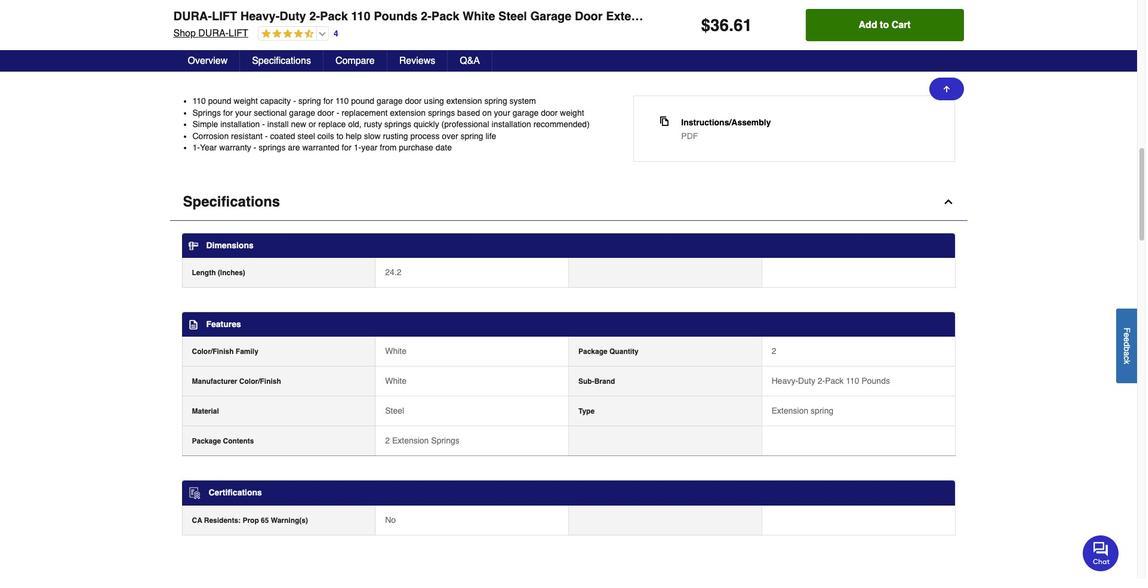 Task type: describe. For each thing, give the bounding box(es) containing it.
and
[[260, 60, 274, 69]]

0 vertical spatial duty
[[280, 10, 306, 23]]

overview for bottommost overview button
[[188, 56, 228, 66]]

dura-lift heavy-duty 2-pack 110 pounds 2-pack white steel garage door extension spring
[[173, 10, 704, 23]]

recommended)
[[534, 120, 590, 129]]

simple
[[193, 120, 218, 129]]

spring
[[666, 10, 704, 23]]

1 1- from the left
[[193, 143, 200, 152]]

all
[[846, 45, 855, 55]]

36
[[710, 16, 729, 35]]

ca residents: prop 65 warning(s)
[[192, 517, 308, 525]]

resistant
[[231, 131, 263, 141]]

1 your from the left
[[235, 108, 252, 117]]

0 vertical spatial extension
[[606, 10, 663, 23]]

shop
[[173, 28, 196, 39]]

tall
[[421, 45, 432, 55]]

- down the install
[[265, 131, 268, 141]]

0 vertical spatial steel
[[499, 10, 527, 23]]

slow
[[364, 131, 381, 141]]

garage up the rusty
[[377, 96, 403, 106]]

package quantity
[[579, 347, 639, 356]]

based
[[457, 108, 480, 117]]

coils
[[317, 131, 334, 141]]

sectional inside this dura-lift heavy duty extension garage door spring for 7' tall 110 pound garage doors is a extension spring replacement for broken sectional garage door extension springs. all springs are coated for corrosion resistance and clean handling.
[[693, 45, 726, 55]]

notes image
[[188, 320, 198, 330]]

2 installation from the left
[[492, 120, 531, 129]]

this
[[183, 45, 199, 55]]

system
[[510, 96, 536, 106]]

0 horizontal spatial pounds
[[374, 10, 418, 23]]

heavy
[[247, 45, 269, 55]]

package contents
[[192, 437, 254, 445]]

quickly
[[414, 120, 439, 129]]

rusting
[[383, 131, 408, 141]]

ca
[[192, 517, 202, 525]]

f e e d b a c k button
[[1116, 308, 1137, 383]]

2 vertical spatial extension
[[392, 436, 429, 445]]

pdf
[[681, 131, 698, 141]]

spring left 7'
[[375, 45, 398, 55]]

arrow up image
[[942, 84, 951, 94]]

using
[[424, 96, 444, 106]]

coated inside this dura-lift heavy duty extension garage door spring for 7' tall 110 pound garage doors is a extension spring replacement for broken sectional garage door extension springs. all springs are coated for corrosion resistance and clean handling.
[[901, 45, 926, 55]]

corrosion
[[183, 60, 217, 69]]

4
[[334, 28, 338, 38]]

1 horizontal spatial pack
[[432, 10, 459, 23]]

2 e from the top
[[1122, 337, 1132, 342]]

compare button
[[324, 50, 387, 72]]

dimensions image
[[188, 241, 198, 251]]

for down the "help"
[[342, 143, 352, 152]]

door
[[575, 10, 603, 23]]

replace
[[318, 120, 346, 129]]

family
[[236, 347, 258, 356]]

material
[[192, 407, 219, 416]]

lift for shop
[[229, 28, 248, 39]]

q&a button
[[448, 50, 493, 72]]

add to cart
[[859, 20, 911, 30]]

110 pound weight capacity - spring for 110 pound garage door using extension spring system springs for your sectional garage door - replacement extension springs based on your garage door weight simple installation - install new or replace old, rusty springs quickly (professional installation recommended) corrosion resistant - coated steel coils to help slow rusting process over spring life 1-year warranty - springs are warranted for 1-year from purchase date
[[193, 96, 590, 152]]

replacement inside this dura-lift heavy duty extension garage door spring for 7' tall 110 pound garage doors is a extension spring replacement for broken sectional garage door extension springs. all springs are coated for corrosion resistance and clean handling.
[[605, 45, 651, 55]]

is
[[527, 45, 533, 55]]

65
[[261, 517, 269, 525]]

date
[[436, 143, 452, 152]]

warning(s)
[[271, 517, 308, 525]]

(inches)
[[218, 269, 245, 277]]

springs up rusting
[[384, 120, 411, 129]]

doors
[[503, 45, 524, 55]]

for left 7'
[[400, 45, 410, 55]]

dura- for this
[[201, 45, 228, 55]]

instructions/assembly link
[[681, 116, 771, 128]]

.
[[729, 16, 734, 35]]

manufacturer
[[192, 377, 237, 386]]

document image
[[660, 116, 669, 126]]

pound inside this dura-lift heavy duty extension garage door spring for 7' tall 110 pound garage doors is a extension spring replacement for broken sectional garage door extension springs. all springs are coated for corrosion resistance and clean handling.
[[450, 45, 473, 55]]

type
[[579, 407, 595, 416]]

1 vertical spatial color/finish
[[239, 377, 281, 386]]

resistance
[[220, 60, 258, 69]]

1 horizontal spatial pounds
[[862, 376, 890, 386]]

features
[[206, 319, 241, 329]]

springs down the install
[[259, 143, 286, 152]]

a inside this dura-lift heavy duty extension garage door spring for 7' tall 110 pound garage doors is a extension spring replacement for broken sectional garage door extension springs. all springs are coated for corrosion resistance and clean handling.
[[535, 45, 540, 55]]

1 vertical spatial overview button
[[176, 50, 240, 72]]

are inside this dura-lift heavy duty extension garage door spring for 7' tall 110 pound garage doors is a extension spring replacement for broken sectional garage door extension springs. all springs are coated for corrosion resistance and clean handling.
[[886, 45, 898, 55]]

extension up handling.
[[290, 45, 325, 55]]

replacement inside 110 pound weight capacity - spring for 110 pound garage door using extension spring system springs for your sectional garage door - replacement extension springs based on your garage door weight simple installation - install new or replace old, rusty springs quickly (professional installation recommended) corrosion resistant - coated steel coils to help slow rusting process over spring life 1-year warranty - springs are warranted for 1-year from purchase date
[[342, 108, 388, 117]]

lift for this
[[228, 45, 245, 55]]

0 horizontal spatial 2-
[[309, 10, 320, 23]]

2 extension springs
[[385, 436, 460, 445]]

quantity
[[610, 347, 639, 356]]

shop dura-lift
[[173, 28, 248, 39]]

garage up q&a
[[475, 45, 501, 55]]

spring up the or
[[298, 96, 321, 106]]

color/finish family
[[192, 347, 258, 356]]

instructions/assembly
[[681, 118, 771, 127]]

1 vertical spatial extension
[[772, 406, 808, 416]]

cart
[[892, 20, 911, 30]]

1 horizontal spatial pound
[[351, 96, 374, 106]]

are inside 110 pound weight capacity - spring for 110 pound garage door using extension spring system springs for your sectional garage door - replacement extension springs based on your garage door weight simple installation - install new or replace old, rusty springs quickly (professional installation recommended) corrosion resistant - coated steel coils to help slow rusting process over spring life 1-year warranty - springs are warranted for 1-year from purchase date
[[288, 143, 300, 152]]

certifications
[[209, 488, 262, 497]]

61
[[734, 16, 752, 35]]

white for 2
[[385, 346, 407, 356]]

spring down the (professional
[[461, 131, 483, 141]]

capacity
[[260, 96, 291, 106]]

corrosion
[[193, 131, 229, 141]]

year
[[200, 143, 217, 152]]

0 vertical spatial white
[[463, 10, 495, 23]]

heavy-duty 2-pack 110 pounds
[[772, 376, 890, 386]]

for left broken
[[654, 45, 663, 55]]

length (inches)
[[192, 269, 245, 277]]

broken
[[666, 45, 691, 55]]

no
[[385, 515, 396, 525]]

0 horizontal spatial color/finish
[[192, 347, 234, 356]]

chevron up image for specifications
[[942, 196, 954, 208]]

k
[[1122, 360, 1132, 364]]

7'
[[412, 45, 419, 55]]

0 vertical spatial weight
[[234, 96, 258, 106]]

this dura-lift heavy duty extension garage door spring for 7' tall 110 pound garage doors is a extension spring replacement for broken sectional garage door extension springs. all springs are coated for corrosion resistance and clean handling.
[[183, 45, 938, 69]]

help
[[346, 131, 362, 141]]

2 horizontal spatial 2-
[[818, 376, 825, 386]]

(professional
[[442, 120, 489, 129]]

extension left springs.
[[776, 45, 812, 55]]

dimensions
[[206, 241, 254, 250]]

spring down door
[[580, 45, 603, 55]]

life
[[486, 131, 496, 141]]

contents
[[223, 437, 254, 445]]

on
[[482, 108, 492, 117]]

install
[[267, 120, 289, 129]]

1 installation from the left
[[220, 120, 260, 129]]

110 inside this dura-lift heavy duty extension garage door spring for 7' tall 110 pound garage doors is a extension spring replacement for broken sectional garage door extension springs. all springs are coated for corrosion resistance and clean handling.
[[434, 45, 447, 55]]

0 horizontal spatial pound
[[208, 96, 231, 106]]



Task type: locate. For each thing, give the bounding box(es) containing it.
a
[[535, 45, 540, 55], [1122, 351, 1132, 356]]

to left the "help"
[[337, 131, 344, 141]]

2 vertical spatial white
[[385, 376, 407, 386]]

package for package contents
[[192, 437, 221, 445]]

coated
[[901, 45, 926, 55], [270, 131, 295, 141]]

0 horizontal spatial duty
[[280, 10, 306, 23]]

1 chevron up image from the top
[[942, 6, 954, 18]]

0 vertical spatial dura-
[[173, 10, 212, 23]]

0 vertical spatial specifications
[[252, 56, 311, 66]]

1 horizontal spatial steel
[[499, 10, 527, 23]]

0 horizontal spatial a
[[535, 45, 540, 55]]

1 horizontal spatial to
[[880, 20, 889, 30]]

overview button down shop dura-lift
[[176, 50, 240, 72]]

1 horizontal spatial extension
[[606, 10, 663, 23]]

dura-
[[173, 10, 212, 23], [198, 28, 229, 39], [201, 45, 228, 55]]

chevron up image inside specifications button
[[942, 196, 954, 208]]

2-
[[309, 10, 320, 23], [421, 10, 432, 23], [818, 376, 825, 386]]

1 vertical spatial white
[[385, 346, 407, 356]]

1 vertical spatial duty
[[798, 376, 815, 386]]

to right the add
[[880, 20, 889, 30]]

garage down '4'
[[328, 45, 354, 55]]

overview for the top overview button
[[183, 4, 247, 20]]

specifications
[[252, 56, 311, 66], [183, 193, 280, 210]]

4.5 stars image
[[258, 29, 314, 40]]

reviews button
[[387, 50, 448, 72]]

lift inside this dura-lift heavy duty extension garage door spring for 7' tall 110 pound garage doors is a extension spring replacement for broken sectional garage door extension springs. all springs are coated for corrosion resistance and clean handling.
[[228, 45, 245, 55]]

pound
[[450, 45, 473, 55], [208, 96, 231, 106], [351, 96, 374, 106]]

process
[[410, 131, 440, 141]]

weight left capacity
[[234, 96, 258, 106]]

package down "material"
[[192, 437, 221, 445]]

coated inside 110 pound weight capacity - spring for 110 pound garage door using extension spring system springs for your sectional garage door - replacement extension springs based on your garage door weight simple installation - install new or replace old, rusty springs quickly (professional installation recommended) corrosion resistant - coated steel coils to help slow rusting process over spring life 1-year warranty - springs are warranted for 1-year from purchase date
[[270, 131, 295, 141]]

garage
[[530, 10, 572, 23]]

instructions/assembly pdf
[[681, 118, 771, 141]]

color/finish down features
[[192, 347, 234, 356]]

1 vertical spatial 2
[[385, 436, 390, 445]]

manufacturer color/finish
[[192, 377, 281, 386]]

duty
[[280, 10, 306, 23], [798, 376, 815, 386]]

from
[[380, 143, 397, 152]]

1 vertical spatial replacement
[[342, 108, 388, 117]]

2 horizontal spatial pound
[[450, 45, 473, 55]]

springs.
[[814, 45, 844, 55]]

0 horizontal spatial 1-
[[193, 143, 200, 152]]

0 vertical spatial sectional
[[693, 45, 726, 55]]

1 vertical spatial to
[[337, 131, 344, 141]]

1 vertical spatial heavy-
[[772, 376, 798, 386]]

duty up the extension spring
[[798, 376, 815, 386]]

extension spring
[[772, 406, 834, 416]]

2 1- from the left
[[354, 143, 361, 152]]

0 vertical spatial coated
[[901, 45, 926, 55]]

for up corrosion
[[223, 108, 233, 117]]

1 horizontal spatial are
[[886, 45, 898, 55]]

1 vertical spatial overview
[[188, 56, 228, 66]]

to inside button
[[880, 20, 889, 30]]

dura- up shop
[[173, 10, 212, 23]]

for down add to cart button
[[928, 45, 938, 55]]

1 horizontal spatial installation
[[492, 120, 531, 129]]

brand
[[594, 377, 615, 386]]

pack up '4'
[[320, 10, 348, 23]]

0 vertical spatial springs
[[193, 108, 221, 117]]

lift up shop dura-lift
[[212, 10, 237, 23]]

1 horizontal spatial weight
[[560, 108, 584, 117]]

1 horizontal spatial duty
[[798, 376, 815, 386]]

2 horizontal spatial pack
[[825, 376, 844, 386]]

1 horizontal spatial sectional
[[693, 45, 726, 55]]

your right on
[[494, 108, 510, 117]]

package for package quantity
[[579, 347, 608, 356]]

1 vertical spatial springs
[[431, 436, 460, 445]]

compare
[[335, 56, 375, 66]]

sub-brand
[[579, 377, 615, 386]]

heavy- up 4.5 stars image
[[240, 10, 280, 23]]

a up k
[[1122, 351, 1132, 356]]

1 vertical spatial specifications
[[183, 193, 280, 210]]

springs inside this dura-lift heavy duty extension garage door spring for 7' tall 110 pound garage doors is a extension spring replacement for broken sectional garage door extension springs. all springs are coated for corrosion resistance and clean handling.
[[857, 45, 884, 55]]

2 chevron up image from the top
[[942, 196, 954, 208]]

new
[[291, 120, 306, 129]]

0 vertical spatial a
[[535, 45, 540, 55]]

door
[[356, 45, 373, 55], [757, 45, 774, 55], [405, 96, 422, 106], [318, 108, 334, 117], [541, 108, 558, 117]]

d
[[1122, 342, 1132, 346]]

0 vertical spatial replacement
[[605, 45, 651, 55]]

a right is
[[535, 45, 540, 55]]

1 horizontal spatial replacement
[[605, 45, 651, 55]]

0 vertical spatial lift
[[212, 10, 237, 23]]

are
[[886, 45, 898, 55], [288, 143, 300, 152]]

prop
[[243, 517, 259, 525]]

- down resistant
[[254, 143, 256, 152]]

replacement left broken
[[605, 45, 651, 55]]

0 vertical spatial overview button
[[170, 0, 967, 31]]

0 vertical spatial chevron up image
[[942, 6, 954, 18]]

0 horizontal spatial 2
[[385, 436, 390, 445]]

coated down cart
[[901, 45, 926, 55]]

sub-
[[579, 377, 594, 386]]

steel
[[499, 10, 527, 23], [385, 406, 404, 416]]

springs down 'using'
[[428, 108, 455, 117]]

old,
[[348, 120, 362, 129]]

lift up resistance on the left top of page
[[228, 45, 245, 55]]

1 horizontal spatial a
[[1122, 351, 1132, 356]]

0 horizontal spatial pack
[[320, 10, 348, 23]]

dura- down shop dura-lift
[[201, 45, 228, 55]]

- left the install
[[262, 120, 265, 129]]

0 vertical spatial package
[[579, 347, 608, 356]]

handling.
[[299, 60, 333, 69]]

to
[[880, 20, 889, 30], [337, 131, 344, 141]]

1 vertical spatial specifications button
[[170, 183, 967, 221]]

1 horizontal spatial package
[[579, 347, 608, 356]]

1 horizontal spatial heavy-
[[772, 376, 798, 386]]

1 e from the top
[[1122, 332, 1132, 337]]

reviews
[[399, 56, 435, 66]]

0 vertical spatial 2
[[772, 346, 776, 356]]

springs
[[857, 45, 884, 55], [428, 108, 455, 117], [384, 120, 411, 129], [259, 143, 286, 152]]

residents:
[[204, 517, 241, 525]]

0 horizontal spatial are
[[288, 143, 300, 152]]

extension up based
[[446, 96, 482, 106]]

installation up life
[[492, 120, 531, 129]]

q&a
[[460, 56, 480, 66]]

lift up heavy
[[229, 28, 248, 39]]

1 horizontal spatial springs
[[431, 436, 460, 445]]

overview button up this dura-lift heavy duty extension garage door spring for 7' tall 110 pound garage doors is a extension spring replacement for broken sectional garage door extension springs. all springs are coated for corrosion resistance and clean handling.
[[170, 0, 967, 31]]

pack up tall
[[432, 10, 459, 23]]

2 for 2 extension springs
[[385, 436, 390, 445]]

- up the replace
[[337, 108, 339, 117]]

1 horizontal spatial 2-
[[421, 10, 432, 23]]

1 vertical spatial a
[[1122, 351, 1132, 356]]

white for heavy-duty 2-pack 110 pounds
[[385, 376, 407, 386]]

24.2
[[385, 267, 401, 277]]

clean
[[276, 60, 296, 69]]

e up 'd'
[[1122, 332, 1132, 337]]

1 vertical spatial pounds
[[862, 376, 890, 386]]

spring down heavy-duty 2-pack 110 pounds
[[811, 406, 834, 416]]

package up sub-brand at the right bottom
[[579, 347, 608, 356]]

e up b
[[1122, 337, 1132, 342]]

pack
[[320, 10, 348, 23], [432, 10, 459, 23], [825, 376, 844, 386]]

to inside 110 pound weight capacity - spring for 110 pound garage door using extension spring system springs for your sectional garage door - replacement extension springs based on your garage door weight simple installation - install new or replace old, rusty springs quickly (professional installation recommended) corrosion resistant - coated steel coils to help slow rusting process over spring life 1-year warranty - springs are warranted for 1-year from purchase date
[[337, 131, 344, 141]]

1 vertical spatial sectional
[[254, 108, 287, 117]]

0 vertical spatial to
[[880, 20, 889, 30]]

dura- for shop
[[198, 28, 229, 39]]

warranty
[[219, 143, 251, 152]]

pack up the extension spring
[[825, 376, 844, 386]]

0 vertical spatial specifications button
[[240, 50, 324, 72]]

0 horizontal spatial replacement
[[342, 108, 388, 117]]

overview down this
[[188, 56, 228, 66]]

1- down corrosion
[[193, 143, 200, 152]]

0 horizontal spatial extension
[[392, 436, 429, 445]]

1 horizontal spatial your
[[494, 108, 510, 117]]

2 vertical spatial dura-
[[201, 45, 228, 55]]

steel up doors at the top left of page
[[499, 10, 527, 23]]

chevron up image for overview
[[942, 6, 954, 18]]

a inside button
[[1122, 351, 1132, 356]]

sectional down $
[[693, 45, 726, 55]]

year
[[361, 143, 378, 152]]

f
[[1122, 327, 1132, 332]]

over
[[442, 131, 458, 141]]

chat invite button image
[[1083, 535, 1119, 571]]

c
[[1122, 356, 1132, 360]]

or
[[309, 120, 316, 129]]

warranted
[[302, 143, 339, 152]]

installation
[[220, 120, 260, 129], [492, 120, 531, 129]]

2 vertical spatial lift
[[228, 45, 245, 55]]

garage down 61
[[729, 45, 755, 55]]

color/finish down family
[[239, 377, 281, 386]]

0 vertical spatial overview
[[183, 4, 247, 20]]

1 vertical spatial dura-
[[198, 28, 229, 39]]

0 horizontal spatial package
[[192, 437, 221, 445]]

overview button
[[170, 0, 967, 31], [176, 50, 240, 72]]

springs right all
[[857, 45, 884, 55]]

0 horizontal spatial steel
[[385, 406, 404, 416]]

duty up 4.5 stars image
[[280, 10, 306, 23]]

heavy- up the extension spring
[[772, 376, 798, 386]]

specifications up 'dimensions'
[[183, 193, 280, 210]]

add to cart button
[[806, 9, 964, 41]]

dura- up this
[[198, 28, 229, 39]]

extension right is
[[542, 45, 578, 55]]

extension
[[290, 45, 325, 55], [542, 45, 578, 55], [776, 45, 812, 55], [446, 96, 482, 106], [390, 108, 426, 117]]

1 horizontal spatial 2
[[772, 346, 776, 356]]

0 vertical spatial heavy-
[[240, 10, 280, 23]]

2 horizontal spatial extension
[[772, 406, 808, 416]]

1 vertical spatial coated
[[270, 131, 295, 141]]

specifications down duty
[[252, 56, 311, 66]]

replacement up the rusty
[[342, 108, 388, 117]]

for up the replace
[[323, 96, 333, 106]]

b
[[1122, 346, 1132, 351]]

0 horizontal spatial your
[[235, 108, 252, 117]]

sectional
[[693, 45, 726, 55], [254, 108, 287, 117]]

specifications for specifications button to the bottom
[[183, 193, 280, 210]]

color/finish
[[192, 347, 234, 356], [239, 377, 281, 386]]

1 horizontal spatial 1-
[[354, 143, 361, 152]]

0 horizontal spatial installation
[[220, 120, 260, 129]]

2- up the extension spring
[[818, 376, 825, 386]]

overview up shop dura-lift
[[183, 4, 247, 20]]

length
[[192, 269, 216, 277]]

0 horizontal spatial sectional
[[254, 108, 287, 117]]

1 vertical spatial are
[[288, 143, 300, 152]]

purchase
[[399, 143, 433, 152]]

pound up q&a
[[450, 45, 473, 55]]

sectional inside 110 pound weight capacity - spring for 110 pound garage door using extension spring system springs for your sectional garage door - replacement extension springs based on your garage door weight simple installation - install new or replace old, rusty springs quickly (professional installation recommended) corrosion resistant - coated steel coils to help slow rusting process over spring life 1-year warranty - springs are warranted for 1-year from purchase date
[[254, 108, 287, 117]]

coated down the install
[[270, 131, 295, 141]]

chevron up image inside overview button
[[942, 6, 954, 18]]

0 horizontal spatial weight
[[234, 96, 258, 106]]

0 vertical spatial pounds
[[374, 10, 418, 23]]

your up resistant
[[235, 108, 252, 117]]

2- up tall
[[421, 10, 432, 23]]

1-
[[193, 143, 200, 152], [354, 143, 361, 152]]

0 vertical spatial are
[[886, 45, 898, 55]]

1 horizontal spatial color/finish
[[239, 377, 281, 386]]

installation up resistant
[[220, 120, 260, 129]]

$ 36 . 61
[[701, 16, 752, 35]]

2 for 2
[[772, 346, 776, 356]]

springs
[[193, 108, 221, 117], [431, 436, 460, 445]]

1 vertical spatial weight
[[560, 108, 584, 117]]

0 horizontal spatial coated
[[270, 131, 295, 141]]

0 horizontal spatial heavy-
[[240, 10, 280, 23]]

1 vertical spatial lift
[[229, 28, 248, 39]]

- right capacity
[[293, 96, 296, 106]]

pound up old,
[[351, 96, 374, 106]]

extension up quickly
[[390, 108, 426, 117]]

0 horizontal spatial to
[[337, 131, 344, 141]]

pound up simple
[[208, 96, 231, 106]]

sectional down capacity
[[254, 108, 287, 117]]

2
[[772, 346, 776, 356], [385, 436, 390, 445]]

are down steel
[[288, 143, 300, 152]]

1 horizontal spatial coated
[[901, 45, 926, 55]]

heavy-
[[240, 10, 280, 23], [772, 376, 798, 386]]

spring up on
[[484, 96, 507, 106]]

2 your from the left
[[494, 108, 510, 117]]

add
[[859, 20, 877, 30]]

1 vertical spatial steel
[[385, 406, 404, 416]]

2- up 4.5 stars image
[[309, 10, 320, 23]]

0 horizontal spatial springs
[[193, 108, 221, 117]]

specifications for the topmost specifications button
[[252, 56, 311, 66]]

are down add to cart button
[[886, 45, 898, 55]]

dura- inside this dura-lift heavy duty extension garage door spring for 7' tall 110 pound garage doors is a extension spring replacement for broken sectional garage door extension springs. all springs are coated for corrosion resistance and clean handling.
[[201, 45, 228, 55]]

0 vertical spatial color/finish
[[192, 347, 234, 356]]

1- down the "help"
[[354, 143, 361, 152]]

springs inside 110 pound weight capacity - spring for 110 pound garage door using extension spring system springs for your sectional garage door - replacement extension springs based on your garage door weight simple installation - install new or replace old, rusty springs quickly (professional installation recommended) corrosion resistant - coated steel coils to help slow rusting process over spring life 1-year warranty - springs are warranted for 1-year from purchase date
[[193, 108, 221, 117]]

weight
[[234, 96, 258, 106], [560, 108, 584, 117]]

steel
[[298, 131, 315, 141]]

garage up new
[[289, 108, 315, 117]]

garage down the system
[[513, 108, 539, 117]]

1 vertical spatial chevron up image
[[942, 196, 954, 208]]

chevron up image
[[942, 6, 954, 18], [942, 196, 954, 208]]

1 vertical spatial package
[[192, 437, 221, 445]]

steel up 2 extension springs
[[385, 406, 404, 416]]

weight up recommended) at the top
[[560, 108, 584, 117]]



Task type: vqa. For each thing, say whether or not it's contained in the screenshot.
in for Model # 156245
no



